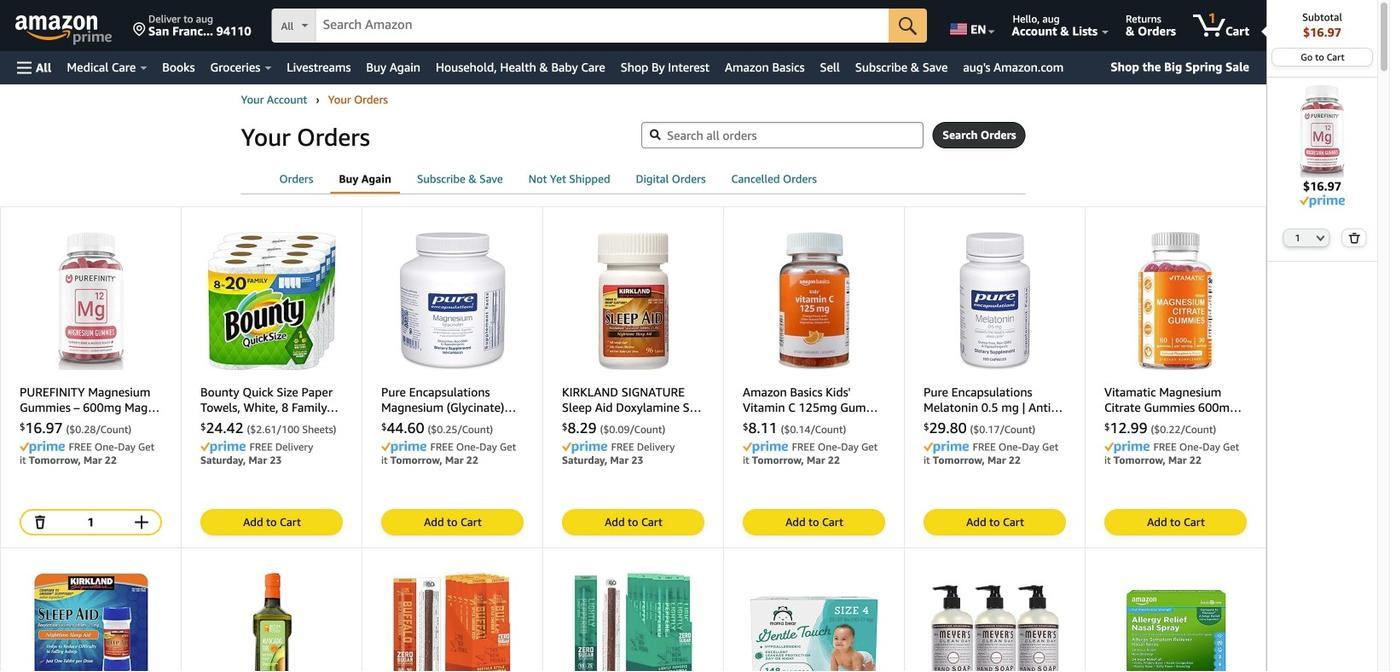 Task type: locate. For each thing, give the bounding box(es) containing it.
navigation navigation
[[0, 0, 1379, 671]]

None search field
[[272, 9, 927, 44]]

add to cart image
[[133, 514, 150, 531]]

tab list
[[241, 166, 1026, 194]]

search image
[[650, 129, 661, 140]]

Add to Cart submit
[[201, 510, 342, 535], [382, 510, 523, 535], [563, 510, 704, 535], [744, 510, 885, 535], [925, 510, 1066, 535]]

None submit
[[889, 9, 927, 43], [934, 123, 1025, 148], [1343, 229, 1366, 246], [889, 9, 927, 43], [934, 123, 1025, 148], [1343, 229, 1366, 246]]

free shipping for prime members image
[[20, 441, 65, 454], [200, 441, 246, 454], [381, 441, 427, 454], [562, 441, 607, 454], [743, 441, 788, 454], [924, 441, 969, 454], [1105, 441, 1150, 454]]

free shipping for prime members image for fourth add to cart submit from the right
[[381, 441, 427, 454]]

5 free shipping for prime members image from the left
[[743, 441, 788, 454]]

none search field inside navigation navigation
[[272, 9, 927, 44]]

2 free shipping for prime members image from the left
[[200, 441, 246, 454]]

delete image
[[1349, 232, 1361, 243]]

4 free shipping for prime members image from the left
[[562, 441, 607, 454]]

3 free shipping for prime members image from the left
[[381, 441, 427, 454]]

6 free shipping for prime members image from the left
[[924, 441, 969, 454]]

remove from cart image
[[32, 514, 49, 531]]

free shipping for prime members image for fifth add to cart submit
[[924, 441, 969, 454]]

2 add to cart submit from the left
[[382, 510, 523, 535]]

Search Amazon text field
[[316, 9, 889, 42]]

list
[[241, 91, 1026, 108]]

4 add to cart submit from the left
[[744, 510, 885, 535]]

dropdown image
[[1317, 235, 1325, 241]]

3 add to cart submit from the left
[[563, 510, 704, 535]]

1 free shipping for prime members image from the left
[[20, 441, 65, 454]]

free shipping for prime members image for 4th add to cart submit from the left
[[743, 441, 788, 454]]



Task type: vqa. For each thing, say whether or not it's contained in the screenshot.
natural,
no



Task type: describe. For each thing, give the bounding box(es) containing it.
5 add to cart submit from the left
[[925, 510, 1066, 535]]

amazon image
[[15, 15, 98, 41]]

free shipping for prime members image for 3rd add to cart submit from the right
[[562, 441, 607, 454]]

1 add to cart submit from the left
[[201, 510, 342, 535]]

free shipping for prime members image for 5th add to cart submit from right
[[200, 441, 246, 454]]

Search all orders search field
[[642, 122, 924, 148]]

purefinity magnesium gummies &ndash; 600mg magnesium citrate gummy for stress relief, cramp defense &amp; recovery. high absorption &amp; bioavailable &ndash; vegan, non-gmo &amp; allergen free &ndash; 60 gummies (1 month supply) image
[[1276, 84, 1370, 178]]

7 free shipping for prime members image from the left
[[1105, 441, 1150, 454]]



